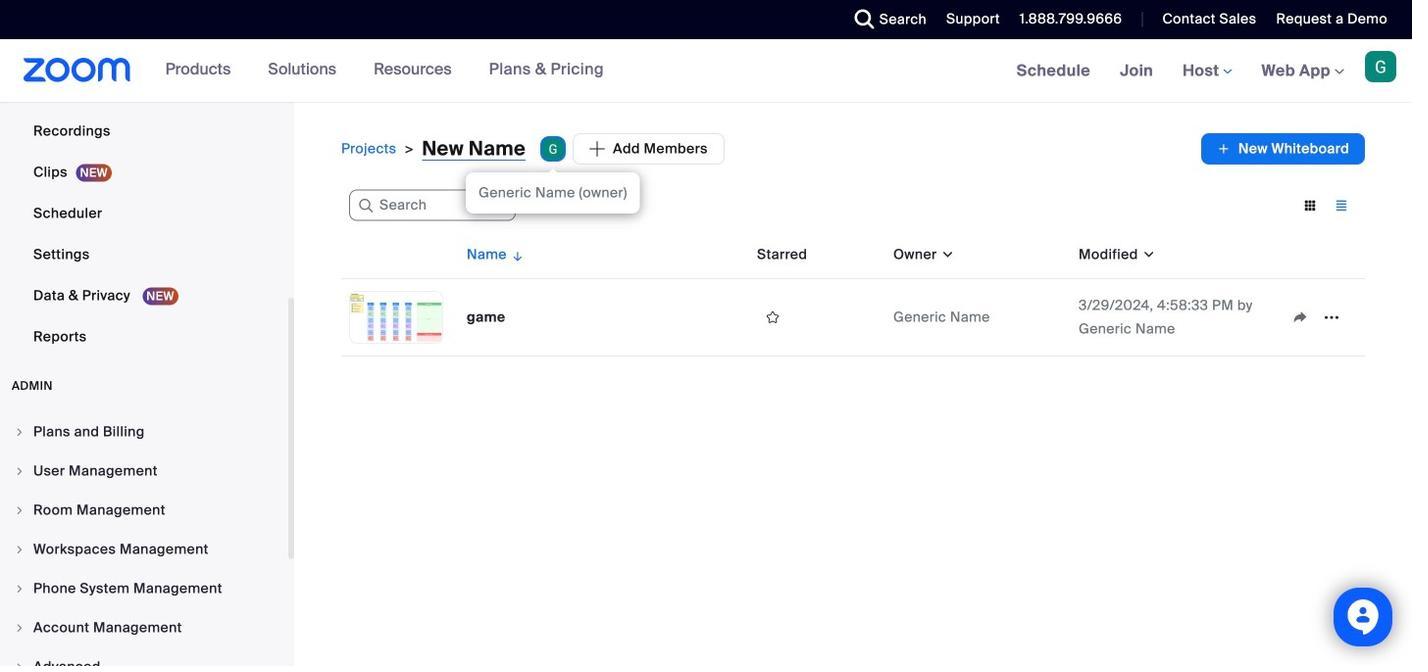 Task type: locate. For each thing, give the bounding box(es) containing it.
grid mode, not selected image
[[1295, 197, 1326, 215]]

1 menu item from the top
[[0, 414, 288, 451]]

2 right image from the top
[[14, 466, 25, 478]]

menu item
[[0, 414, 288, 451], [0, 453, 288, 490], [0, 492, 288, 530], [0, 532, 288, 569], [0, 571, 288, 608], [0, 610, 288, 647], [0, 649, 288, 667]]

3 menu item from the top
[[0, 492, 288, 530]]

list mode, selected image
[[1326, 197, 1357, 215]]

7 menu item from the top
[[0, 649, 288, 667]]

1 right image from the top
[[14, 584, 25, 595]]

meetings navigation
[[1002, 39, 1412, 103]]

6 menu item from the top
[[0, 610, 288, 647]]

0 vertical spatial right image
[[14, 584, 25, 595]]

application
[[542, 133, 725, 165], [1201, 133, 1365, 165], [341, 231, 1365, 357], [1285, 303, 1357, 332]]

2 right image from the top
[[14, 623, 25, 635]]

profile picture image
[[1365, 51, 1397, 82]]

right image
[[14, 427, 25, 438], [14, 466, 25, 478], [14, 505, 25, 517], [14, 544, 25, 556]]

admin menu menu
[[0, 414, 288, 667]]

right image for second menu item from the bottom of the admin menu menu
[[14, 623, 25, 635]]

right image
[[14, 584, 25, 595], [14, 623, 25, 635], [14, 662, 25, 667]]

4 menu item from the top
[[0, 532, 288, 569]]

share image
[[1285, 309, 1316, 327]]

Search text field
[[349, 190, 516, 221]]

4 right image from the top
[[14, 544, 25, 556]]

1 right image from the top
[[14, 427, 25, 438]]

arrow down image
[[507, 243, 525, 267]]

banner
[[0, 39, 1412, 103]]

2 vertical spatial right image
[[14, 662, 25, 667]]

3 right image from the top
[[14, 662, 25, 667]]

1 vertical spatial right image
[[14, 623, 25, 635]]



Task type: vqa. For each thing, say whether or not it's contained in the screenshot.
2nd right icon from the bottom
yes



Task type: describe. For each thing, give the bounding box(es) containing it.
zoom logo image
[[24, 58, 131, 82]]

game element
[[467, 308, 506, 327]]

5 menu item from the top
[[0, 571, 288, 608]]

right image for 5th menu item from the top
[[14, 584, 25, 595]]

product information navigation
[[151, 39, 619, 102]]

3 right image from the top
[[14, 505, 25, 517]]

more options for game image
[[1316, 309, 1348, 327]]

click to star the whiteboard game image
[[757, 309, 789, 327]]

2 menu item from the top
[[0, 453, 288, 490]]

personal menu menu
[[0, 0, 288, 359]]

thumbnail of game image
[[350, 292, 442, 343]]

side navigation navigation
[[0, 0, 294, 667]]

right image for seventh menu item from the top
[[14, 662, 25, 667]]

project owner: generic name image
[[542, 137, 565, 161]]



